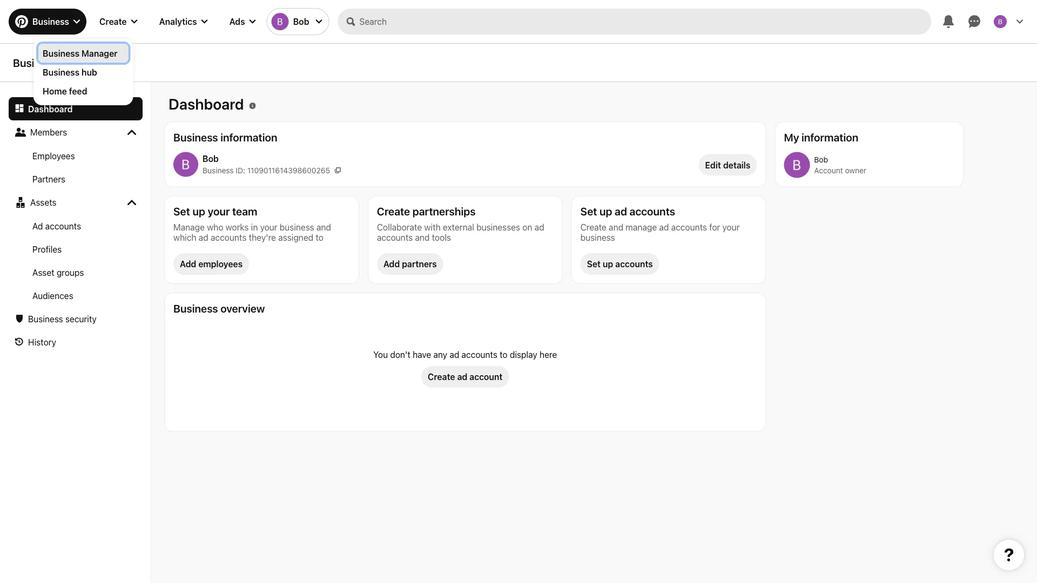Task type: vqa. For each thing, say whether or not it's contained in the screenshot.


Task type: describe. For each thing, give the bounding box(es) containing it.
display
[[510, 350, 538, 360]]

business information
[[173, 131, 277, 143]]

dashboard button
[[9, 97, 143, 121]]

ad accounts button
[[9, 215, 143, 238]]

asset
[[32, 267, 54, 278]]

more sections image for employees
[[128, 128, 136, 137]]

security image
[[15, 315, 24, 324]]

assigned
[[278, 232, 313, 243]]

security
[[65, 314, 97, 324]]

ad inside create partnerships collaborate with external businesses on ad accounts and tools
[[535, 222, 545, 232]]

who
[[207, 222, 223, 232]]

create inside set up ad accounts create and manage ad accounts for your business
[[581, 222, 607, 232]]

they're
[[249, 232, 276, 243]]

business id: 1109011614398600265
[[203, 166, 330, 175]]

ad inside set up your team manage who works in your business and which ad accounts they're assigned to
[[199, 232, 208, 243]]

bob account owner
[[815, 155, 867, 175]]

feed
[[69, 86, 87, 96]]

business inside set up your team manage who works in your business and which ad accounts they're assigned to
[[280, 222, 314, 232]]

create ad account
[[428, 372, 503, 382]]

create for create partnerships collaborate with external businesses on ad accounts and tools
[[377, 205, 410, 218]]

assets image
[[15, 197, 26, 208]]

account switcher arrow icon image
[[316, 18, 322, 25]]

manage
[[173, 222, 205, 232]]

external
[[443, 222, 474, 232]]

set up accounts button
[[581, 253, 660, 275]]

business inside set up ad accounts create and manage ad accounts for your business
[[581, 232, 615, 243]]

partners button
[[9, 168, 143, 191]]

business hub
[[43, 67, 97, 77]]

assets button
[[9, 191, 143, 215]]

you
[[373, 350, 388, 360]]

set up your team manage who works in your business and which ad accounts they're assigned to
[[173, 205, 331, 243]]

pinterest image
[[15, 15, 28, 28]]

on
[[523, 222, 533, 232]]

create ad account button
[[421, 366, 509, 388]]

set up ad accounts create and manage ad accounts for your business
[[581, 205, 740, 243]]

and inside create partnerships collaborate with external businesses on ad accounts and tools
[[415, 232, 430, 243]]

business manager link
[[43, 47, 124, 59]]

1 horizontal spatial dashboard
[[169, 95, 244, 113]]

accounts up account
[[462, 350, 498, 360]]

1109011614398600265
[[247, 166, 330, 175]]

my
[[784, 131, 799, 143]]

more sections image for ad accounts
[[128, 198, 136, 207]]

with
[[424, 222, 441, 232]]

which
[[173, 232, 196, 243]]

1 horizontal spatial your
[[260, 222, 278, 232]]

profiles
[[32, 244, 62, 255]]

information for business information
[[221, 131, 277, 143]]

ad right any
[[450, 350, 459, 360]]

0 horizontal spatial your
[[208, 205, 230, 218]]

up for ad
[[600, 205, 613, 218]]

up for your
[[193, 205, 205, 218]]

audiences
[[32, 291, 73, 301]]

my information
[[784, 131, 859, 143]]

edit details
[[705, 160, 751, 170]]

and inside set up your team manage who works in your business and which ad accounts they're assigned to
[[317, 222, 331, 232]]

manage
[[626, 222, 657, 232]]

search icon image
[[347, 17, 355, 26]]

you don't have any ad accounts to display here
[[373, 350, 557, 360]]

accounts up 'manage'
[[630, 205, 675, 218]]

id:
[[236, 166, 245, 175]]

your inside set up ad accounts create and manage ad accounts for your business
[[723, 222, 740, 232]]

business hub link
[[43, 66, 124, 78]]

employees
[[32, 151, 75, 161]]

members
[[30, 127, 67, 137]]

asset groups button
[[9, 261, 143, 284]]

business overview
[[173, 302, 265, 315]]

business inside menu item
[[43, 48, 79, 58]]

set for set up your team
[[173, 205, 190, 218]]

create for create
[[99, 16, 127, 27]]

business manager inside 'business manager' link
[[43, 48, 118, 58]]

details
[[723, 160, 751, 170]]

partners
[[32, 174, 65, 184]]

up for accounts
[[603, 259, 613, 269]]

home feed link
[[43, 85, 124, 97]]

employees
[[198, 259, 243, 269]]

manager inside menu item
[[82, 48, 118, 58]]

ads button
[[221, 9, 265, 35]]

add partners button
[[377, 253, 443, 275]]

bob image inside button
[[272, 13, 289, 30]]

dashboard image
[[15, 104, 24, 113]]

edit
[[705, 160, 721, 170]]

information for my information
[[802, 131, 859, 143]]

set inside button
[[587, 259, 601, 269]]

create button
[[91, 9, 146, 35]]

tools
[[432, 232, 451, 243]]

edit details button
[[699, 154, 757, 176]]

add for collaborate
[[384, 259, 400, 269]]

in
[[251, 222, 258, 232]]



Task type: locate. For each thing, give the bounding box(es) containing it.
add employees
[[180, 259, 243, 269]]

team
[[232, 205, 257, 218]]

accounts left for
[[671, 222, 707, 232]]

create inside button
[[428, 372, 455, 382]]

1 horizontal spatial bob
[[293, 16, 309, 27]]

2 horizontal spatial your
[[723, 222, 740, 232]]

to
[[316, 232, 324, 243], [500, 350, 508, 360]]

analytics
[[159, 16, 197, 27]]

partnerships
[[413, 205, 476, 218]]

partners
[[402, 259, 437, 269]]

add for your
[[180, 259, 196, 269]]

business manager
[[43, 48, 118, 58], [13, 56, 104, 69]]

set inside set up your team manage who works in your business and which ad accounts they're assigned to
[[173, 205, 190, 218]]

1 vertical spatial more sections image
[[128, 198, 136, 207]]

create
[[99, 16, 127, 27], [377, 205, 410, 218], [581, 222, 607, 232], [428, 372, 455, 382]]

ad
[[32, 221, 43, 231]]

1 vertical spatial to
[[500, 350, 508, 360]]

1 information from the left
[[221, 131, 277, 143]]

dashboard inside button
[[28, 104, 73, 114]]

more sections image inside assets dropdown button
[[128, 198, 136, 207]]

analytics button
[[151, 9, 216, 35]]

accounts down 'manage'
[[616, 259, 653, 269]]

groups
[[57, 267, 84, 278]]

and right assigned
[[317, 222, 331, 232]]

up inside set up ad accounts create and manage ad accounts for your business
[[600, 205, 613, 218]]

accounts left in
[[211, 232, 247, 243]]

bob left account switcher arrow icon
[[293, 16, 309, 27]]

1 horizontal spatial business
[[581, 232, 615, 243]]

business security button
[[9, 307, 143, 331]]

add down which
[[180, 259, 196, 269]]

0 horizontal spatial business
[[280, 222, 314, 232]]

create down any
[[428, 372, 455, 382]]

business up set up accounts button
[[581, 232, 615, 243]]

2 information from the left
[[802, 131, 859, 143]]

1 horizontal spatial and
[[415, 232, 430, 243]]

2 more sections image from the top
[[128, 198, 136, 207]]

create inside popup button
[[99, 16, 127, 27]]

to inside set up your team manage who works in your business and which ad accounts they're assigned to
[[316, 232, 324, 243]]

information up bob account owner
[[802, 131, 859, 143]]

create up the collaborate
[[377, 205, 410, 218]]

accounts inside ad accounts button
[[45, 221, 81, 231]]

set inside set up ad accounts create and manage ad accounts for your business
[[581, 205, 597, 218]]

create for create ad account
[[428, 372, 455, 382]]

add left partners on the left of page
[[384, 259, 400, 269]]

for
[[710, 222, 720, 232]]

to right assigned
[[316, 232, 324, 243]]

businesses
[[477, 222, 520, 232]]

business
[[32, 16, 69, 27], [43, 48, 79, 58], [13, 56, 58, 69], [43, 67, 79, 77], [173, 131, 218, 143], [203, 166, 234, 175], [173, 302, 218, 315], [28, 314, 63, 324]]

0 horizontal spatial dashboard
[[28, 104, 73, 114]]

ad
[[615, 205, 627, 218], [535, 222, 545, 232], [659, 222, 669, 232], [199, 232, 208, 243], [450, 350, 459, 360], [457, 372, 468, 382]]

audiences button
[[9, 284, 143, 307]]

0 horizontal spatial and
[[317, 222, 331, 232]]

have
[[413, 350, 431, 360]]

1 add from the left
[[180, 259, 196, 269]]

0 horizontal spatial bob
[[203, 153, 219, 164]]

owner
[[845, 166, 867, 175]]

1 more sections image from the top
[[128, 128, 136, 137]]

history
[[28, 337, 56, 347]]

accounts inside set up accounts button
[[616, 259, 653, 269]]

ad down the you don't have any ad accounts to display here on the bottom of the page
[[457, 372, 468, 382]]

2 horizontal spatial and
[[609, 222, 624, 232]]

ad right on
[[535, 222, 545, 232]]

up
[[193, 205, 205, 218], [600, 205, 613, 218], [603, 259, 613, 269]]

dashboard up business information
[[169, 95, 244, 113]]

0 vertical spatial to
[[316, 232, 324, 243]]

0 horizontal spatial information
[[221, 131, 277, 143]]

members button
[[9, 121, 143, 144]]

asset groups
[[32, 267, 84, 278]]

1 horizontal spatial add
[[384, 259, 400, 269]]

create inside create partnerships collaborate with external businesses on ad accounts and tools
[[377, 205, 410, 218]]

1 horizontal spatial information
[[802, 131, 859, 143]]

dashboard
[[169, 95, 244, 113], [28, 104, 73, 114]]

more sections image
[[128, 128, 136, 137], [128, 198, 136, 207]]

0 horizontal spatial to
[[316, 232, 324, 243]]

business inside button
[[28, 314, 63, 324]]

create right business badge dropdown menu button icon
[[99, 16, 127, 27]]

to left display
[[500, 350, 508, 360]]

set up accounts
[[587, 259, 653, 269]]

create up set up accounts button
[[581, 222, 607, 232]]

overview
[[221, 302, 265, 315]]

1 horizontal spatial to
[[500, 350, 508, 360]]

business
[[280, 222, 314, 232], [581, 232, 615, 243]]

here
[[540, 350, 557, 360]]

business manager menu item
[[38, 44, 128, 63]]

set for set up ad accounts
[[581, 205, 597, 218]]

up inside set up your team manage who works in your business and which ad accounts they're assigned to
[[193, 205, 205, 218]]

people image
[[15, 127, 26, 138]]

bob up account
[[815, 155, 828, 164]]

ad right 'manage'
[[659, 222, 669, 232]]

history image
[[15, 338, 24, 347]]

information
[[221, 131, 277, 143], [802, 131, 859, 143]]

any
[[434, 350, 447, 360]]

hub
[[82, 67, 97, 77]]

2 horizontal spatial bob
[[815, 155, 828, 164]]

employees button
[[9, 144, 143, 168]]

add employees button
[[173, 253, 249, 275]]

business right they're
[[280, 222, 314, 232]]

and left tools
[[415, 232, 430, 243]]

set
[[173, 205, 190, 218], [581, 205, 597, 218], [587, 259, 601, 269]]

home feed
[[43, 86, 87, 96]]

bob button
[[267, 9, 329, 35]]

dashboard down home at the top of the page
[[28, 104, 73, 114]]

0 vertical spatial more sections image
[[128, 128, 136, 137]]

business manager up home at the top of the page
[[13, 56, 104, 69]]

bob image
[[272, 13, 289, 30], [994, 15, 1007, 28], [173, 152, 198, 177], [784, 152, 810, 178]]

ads
[[229, 16, 245, 27]]

and inside set up ad accounts create and manage ad accounts for your business
[[609, 222, 624, 232]]

ad accounts
[[32, 221, 81, 231]]

add partners
[[384, 259, 437, 269]]

0 horizontal spatial add
[[180, 259, 196, 269]]

and left 'manage'
[[609, 222, 624, 232]]

bob
[[293, 16, 309, 27], [203, 153, 219, 164], [815, 155, 828, 164]]

accounts inside set up your team manage who works in your business and which ad accounts they're assigned to
[[211, 232, 247, 243]]

add
[[180, 259, 196, 269], [384, 259, 400, 269]]

history button
[[9, 331, 143, 354]]

primary navigation header navigation
[[6, 2, 1031, 105]]

create partnerships collaborate with external businesses on ad accounts and tools
[[377, 205, 545, 243]]

information up id:
[[221, 131, 277, 143]]

ad up 'manage'
[[615, 205, 627, 218]]

your up who
[[208, 205, 230, 218]]

up inside button
[[603, 259, 613, 269]]

account
[[470, 372, 503, 382]]

business manager up "business hub" link on the left of the page
[[43, 48, 118, 58]]

your right for
[[723, 222, 740, 232]]

collaborate
[[377, 222, 422, 232]]

works
[[226, 222, 249, 232]]

account
[[815, 166, 843, 175]]

ad inside create ad account button
[[457, 372, 468, 382]]

assets
[[30, 197, 56, 208]]

2 add from the left
[[384, 259, 400, 269]]

don't
[[390, 350, 411, 360]]

bob inside bob button
[[293, 16, 309, 27]]

accounts right ad
[[45, 221, 81, 231]]

your right in
[[260, 222, 278, 232]]

profiles button
[[9, 238, 143, 261]]

bob inside bob account owner
[[815, 155, 828, 164]]

business security
[[28, 314, 97, 324]]

accounts up add partners at top left
[[377, 232, 413, 243]]

accounts
[[630, 205, 675, 218], [45, 221, 81, 231], [671, 222, 707, 232], [211, 232, 247, 243], [377, 232, 413, 243], [616, 259, 653, 269], [462, 350, 498, 360]]

business badge dropdown menu button image
[[74, 18, 80, 25]]

bob down business information
[[203, 153, 219, 164]]

Search text field
[[360, 9, 932, 35]]

home
[[43, 86, 67, 96]]

accounts inside create partnerships collaborate with external businesses on ad accounts and tools
[[377, 232, 413, 243]]

and
[[317, 222, 331, 232], [609, 222, 624, 232], [415, 232, 430, 243]]

ad right which
[[199, 232, 208, 243]]



